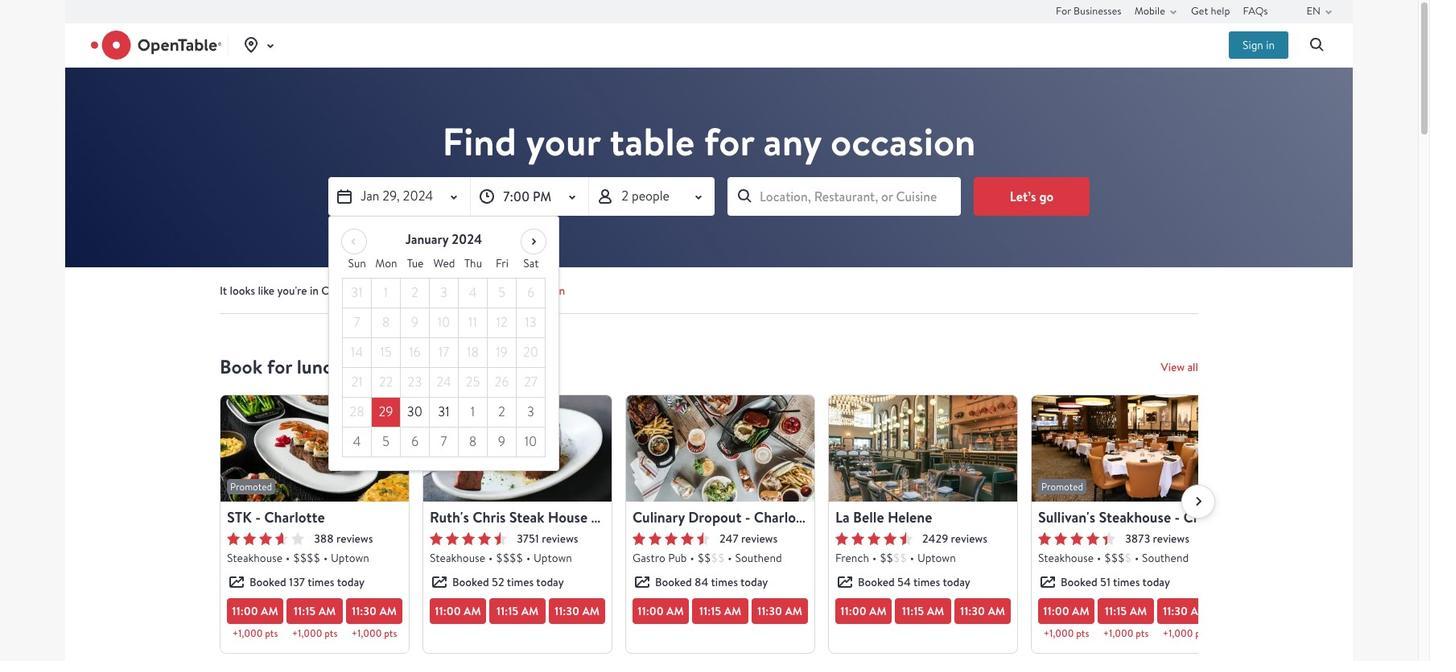 Task type: vqa. For each thing, say whether or not it's contained in the screenshot.
the rightmost 10 Button
yes



Task type: describe. For each thing, give the bounding box(es) containing it.
book
[[220, 354, 263, 380]]

388
[[314, 531, 334, 546]]

247 reviews
[[720, 531, 778, 546]]

54
[[898, 575, 911, 589]]

view all link
[[1161, 359, 1199, 375]]

21 button
[[343, 368, 372, 398]]

booked for belle
[[858, 575, 895, 589]]

gastro pub
[[633, 551, 687, 565]]

like
[[258, 283, 275, 298]]

$$$$ for steak
[[496, 551, 523, 565]]

gastro
[[633, 551, 666, 565]]

0 vertical spatial 8 button
[[372, 308, 401, 338]]

28 button
[[343, 398, 372, 428]]

steakhouse for sullivan's steakhouse - charlotte
[[1039, 551, 1094, 565]]

mobile button
[[1135, 0, 1184, 23]]

19 button
[[488, 338, 517, 368]]

11:15 am link for belle
[[895, 598, 952, 624]]

previous month image
[[345, 232, 364, 251]]

21
[[351, 374, 363, 391]]

26 button
[[488, 368, 517, 398]]

pub
[[669, 551, 687, 565]]

1 11:00 from the left
[[232, 603, 258, 619]]

tue
[[407, 256, 424, 271]]

jan
[[361, 187, 380, 204]]

any
[[764, 115, 822, 168]]

13
[[525, 314, 537, 331]]

3751
[[517, 531, 539, 546]]

8 am from the left
[[724, 603, 742, 619]]

11:15 am for house
[[497, 603, 539, 619]]

jan 29, 2024
[[361, 187, 433, 204]]

sullivan's steakhouse - charlotte
[[1039, 507, 1245, 527]]

4 - from the left
[[1175, 507, 1181, 527]]

4.5 stars image for dropout
[[633, 532, 710, 545]]

pts for stk's 11:00 am "link"
[[265, 627, 278, 640]]

15 am from the left
[[1191, 603, 1209, 619]]

tuesday element
[[401, 249, 430, 278]]

reviews for steakhouse
[[1154, 531, 1190, 546]]

0 vertical spatial for
[[704, 115, 755, 168]]

3 for top 3 "button"
[[440, 284, 448, 301]]

3 - from the left
[[745, 507, 751, 527]]

1 11:30 from the left
[[352, 603, 377, 619]]

sat
[[524, 256, 539, 271]]

let's go button
[[974, 177, 1090, 216]]

let's
[[1010, 187, 1037, 205]]

reviews for chris
[[542, 531, 579, 546]]

1 am from the left
[[261, 603, 278, 619]]

times for belle
[[914, 575, 941, 589]]

southend for dropout
[[736, 551, 782, 565]]

a photo of culinary dropout - charlotte restaurant image
[[626, 395, 815, 502]]

1 vertical spatial 7 button
[[430, 428, 459, 457]]

for
[[1057, 4, 1072, 17]]

en
[[1307, 4, 1321, 17]]

1 vertical spatial in
[[310, 283, 319, 298]]

1 horizontal spatial 9
[[498, 433, 506, 450]]

0 horizontal spatial 9 button
[[401, 308, 430, 338]]

11:30 am for house
[[555, 603, 600, 619]]

for businesses
[[1057, 4, 1122, 17]]

$$ $$ for belle
[[880, 551, 907, 565]]

1 11:15 from the left
[[294, 603, 316, 619]]

4 am from the left
[[464, 603, 481, 619]]

$$$
[[1105, 551, 1125, 565]]

11:00 for ruth's chris steak house - charlotte uptown
[[435, 603, 461, 619]]

0 vertical spatial 9
[[411, 314, 419, 331]]

pts for 11:00 am "link" associated with sullivan's
[[1077, 627, 1090, 640]]

ruth's
[[430, 507, 469, 527]]

5 +1,000 from the left
[[1104, 627, 1134, 640]]

dropout
[[689, 507, 742, 527]]

0 vertical spatial 10 button
[[430, 308, 459, 338]]

reviews for -
[[337, 531, 373, 546]]

4 +1,000 from the left
[[1044, 627, 1075, 640]]

0 horizontal spatial 5
[[382, 433, 390, 450]]

la
[[836, 507, 850, 527]]

5 11:00 from the left
[[1044, 603, 1070, 619]]

all
[[1188, 360, 1199, 374]]

30 button
[[401, 398, 430, 428]]

12
[[496, 314, 508, 331]]

0 horizontal spatial 31 button
[[343, 279, 372, 308]]

faqs
[[1244, 4, 1269, 17]]

current
[[487, 283, 523, 298]]

booked for dropout
[[655, 575, 692, 589]]

25 button
[[459, 368, 488, 398]]

23 button
[[401, 368, 430, 398]]

times for -
[[308, 575, 335, 589]]

11:30 am link for sullivan's steakhouse - charlotte
[[1158, 598, 1214, 624]]

steakhouse up 3873
[[1099, 507, 1172, 527]]

1 vertical spatial 3 button
[[517, 398, 546, 428]]

11:00 am for culinary
[[638, 603, 684, 619]]

reviews for dropout
[[742, 531, 778, 546]]

it looks like you're in charlotte. not correct?
[[220, 283, 437, 298]]

18 button
[[459, 338, 488, 368]]

22
[[379, 374, 393, 391]]

french
[[836, 551, 870, 565]]

11:15 am link for dropout
[[693, 598, 749, 624]]

a photo of stk - charlotte restaurant image
[[221, 395, 409, 502]]

$$$$ for charlotte
[[293, 551, 320, 565]]

sign in
[[1243, 38, 1276, 52]]

a photo of ruth's chris steak house - charlotte uptown restaurant image
[[424, 395, 612, 502]]

steakhouse for stk - charlotte
[[227, 551, 283, 565]]

times for chris
[[507, 575, 534, 589]]

today for booked 137 times today
[[337, 575, 365, 589]]

for businesses button
[[1057, 0, 1122, 23]]

1 vertical spatial 31 button
[[430, 398, 459, 428]]

charlotte.
[[322, 283, 372, 298]]

promoted for sullivan's
[[1042, 481, 1084, 493]]

booked 137 times today
[[250, 575, 365, 589]]

2429
[[923, 531, 949, 546]]

3 am from the left
[[380, 603, 397, 619]]

get help button
[[1192, 0, 1231, 23]]

11:15 for culinary dropout - charlotte
[[700, 603, 722, 619]]

6 pts from the left
[[1196, 627, 1209, 640]]

10 for 10 button to the right
[[525, 433, 537, 450]]

uptown for la belle helene
[[918, 551, 956, 565]]

17
[[439, 344, 450, 361]]

pm
[[533, 187, 552, 205]]

get help
[[1192, 4, 1231, 17]]

stk - charlotte
[[227, 507, 325, 527]]

4 charlotte from the left
[[1184, 507, 1245, 527]]

1 horizontal spatial 6
[[527, 284, 535, 301]]

4.5 stars image for belle
[[836, 532, 913, 545]]

11:15 am link for chris
[[490, 598, 546, 624]]

0 vertical spatial 3 button
[[430, 279, 459, 308]]

11:30 am link for culinary dropout - charlotte
[[752, 598, 808, 624]]

3 charlotte from the left
[[754, 507, 815, 527]]

0 horizontal spatial 2 button
[[401, 279, 430, 308]]

wed
[[434, 256, 455, 271]]

1 vertical spatial 1 button
[[459, 398, 488, 428]]

0 vertical spatial 5
[[498, 284, 506, 301]]

3 for 3 "button" to the bottom
[[527, 403, 535, 420]]

view all
[[1161, 360, 1199, 374]]

2 +1,000 from the left
[[292, 627, 322, 640]]

0 horizontal spatial 6
[[411, 433, 419, 450]]

0 vertical spatial 5 button
[[488, 279, 517, 308]]

your
[[526, 115, 601, 168]]

times for dropout
[[711, 575, 738, 589]]

4 $$ from the left
[[894, 551, 907, 565]]

ruth's chris steak house - charlotte uptown
[[430, 507, 715, 527]]

search icon image
[[1309, 35, 1328, 55]]

9 am from the left
[[785, 603, 803, 619]]

steakhouse for ruth's chris steak house - charlotte uptown
[[430, 551, 486, 565]]

table
[[610, 115, 695, 168]]

house
[[548, 507, 588, 527]]

monday element
[[372, 249, 401, 278]]

1 vertical spatial 31
[[438, 403, 450, 420]]

26
[[495, 374, 509, 391]]

uptown for ruth's chris steak house - charlotte uptown
[[534, 551, 572, 565]]

0 vertical spatial 1 button
[[372, 279, 401, 308]]

15 button
[[372, 338, 401, 368]]

booked for steakhouse
[[1061, 575, 1098, 589]]

mon
[[376, 256, 398, 271]]

1 +1,000 from the left
[[233, 627, 263, 640]]

11:00 for la belle helene
[[841, 603, 867, 619]]

1 horizontal spatial 6 button
[[517, 279, 546, 308]]

book for lunch today
[[220, 354, 395, 380]]

today for booked 52 times today
[[537, 575, 564, 589]]

29
[[379, 403, 393, 420]]

sign in button
[[1230, 31, 1289, 59]]

occasion
[[831, 115, 976, 168]]

thu
[[465, 256, 482, 271]]

in inside button
[[1267, 38, 1276, 52]]

culinary dropout - charlotte
[[633, 507, 815, 527]]

11:00 am link for la
[[836, 598, 892, 624]]

11:15 am link for -
[[287, 598, 343, 624]]

2 for the rightmost 2 button
[[498, 403, 506, 420]]

10 for 10 button to the top
[[438, 314, 450, 331]]

0 vertical spatial 4
[[469, 284, 477, 301]]

1 horizontal spatial 2 button
[[488, 398, 517, 428]]

0 horizontal spatial 4 button
[[343, 428, 372, 457]]

25
[[466, 374, 480, 391]]

get for get current location
[[466, 283, 484, 298]]

steak
[[510, 507, 545, 527]]

14 am from the left
[[1130, 603, 1148, 619]]

get for get help
[[1192, 4, 1209, 17]]

1 vertical spatial 8
[[469, 433, 477, 450]]

29,
[[383, 187, 400, 204]]



Task type: locate. For each thing, give the bounding box(es) containing it.
18
[[467, 344, 479, 361]]

1 vertical spatial 10 button
[[517, 428, 546, 457]]

1 11:30 am +1,000 pts from the left
[[352, 603, 397, 640]]

3 reviews from the left
[[742, 531, 778, 546]]

13 am from the left
[[1073, 603, 1090, 619]]

$$ up 54
[[894, 551, 907, 565]]

1 vertical spatial 9
[[498, 433, 506, 450]]

8 down 25 button at bottom left
[[469, 433, 477, 450]]

2 11:00 am +1,000 pts from the left
[[1044, 603, 1090, 640]]

9
[[411, 314, 419, 331], [498, 433, 506, 450]]

2 horizontal spatial 11:30 am
[[961, 603, 1006, 619]]

1 horizontal spatial get
[[1192, 4, 1209, 17]]

11:00 am link down "booked 51 times today"
[[1039, 598, 1095, 624]]

3751 reviews
[[517, 531, 579, 546]]

1 horizontal spatial 4.5 stars image
[[633, 532, 710, 545]]

2 times from the left
[[507, 575, 534, 589]]

22 button
[[372, 368, 401, 398]]

11:00
[[232, 603, 258, 619], [435, 603, 461, 619], [638, 603, 664, 619], [841, 603, 867, 619], [1044, 603, 1070, 619]]

11:30 am for charlotte
[[758, 603, 803, 619]]

0 horizontal spatial 31
[[351, 284, 363, 301]]

0 horizontal spatial 2
[[412, 284, 419, 301]]

4 11:15 am link from the left
[[895, 598, 952, 624]]

$$ down the 247
[[711, 551, 725, 565]]

9 button
[[401, 308, 430, 338], [488, 428, 517, 457]]

charlotte up the 3873 reviews
[[1184, 507, 1245, 527]]

1 vertical spatial 9 button
[[488, 428, 517, 457]]

0 vertical spatial 8
[[382, 314, 390, 331]]

20
[[523, 344, 539, 361]]

0 vertical spatial 2 button
[[401, 279, 430, 308]]

11:00 am +1,000 pts for sullivan's
[[1044, 603, 1090, 640]]

4 booked from the left
[[858, 575, 895, 589]]

2 for 2 people
[[622, 187, 629, 204]]

14
[[351, 344, 363, 361]]

- right stk
[[255, 507, 261, 527]]

1 booked from the left
[[250, 575, 286, 589]]

4 down the 'thursday' element at top
[[469, 284, 477, 301]]

11:00 am for ruth's
[[435, 603, 481, 619]]

4.5 stars image down ruth's
[[430, 532, 507, 545]]

0 vertical spatial 1
[[384, 284, 388, 301]]

5 booked from the left
[[1061, 575, 1098, 589]]

None field
[[728, 177, 961, 216]]

11:30 for culinary
[[758, 603, 783, 619]]

11:30
[[352, 603, 377, 619], [555, 603, 580, 619], [758, 603, 783, 619], [961, 603, 986, 619], [1164, 603, 1189, 619]]

2 $$ from the left
[[711, 551, 725, 565]]

2 button down 26
[[488, 398, 517, 428]]

11 button
[[459, 308, 488, 338]]

pts
[[265, 627, 278, 640], [325, 627, 338, 640], [384, 627, 397, 640], [1077, 627, 1090, 640], [1136, 627, 1149, 640], [1196, 627, 1209, 640]]

0 horizontal spatial promoted
[[230, 481, 272, 493]]

2 promoted from the left
[[1042, 481, 1084, 493]]

11:15 for la belle helene
[[902, 603, 925, 619]]

1 horizontal spatial promoted
[[1042, 481, 1084, 493]]

$$$$ up booked 137 times today at the bottom left of the page
[[293, 551, 320, 565]]

a photo of la belle helene restaurant image
[[829, 395, 1018, 502]]

reviews right the 247
[[742, 531, 778, 546]]

0 vertical spatial 6
[[527, 284, 535, 301]]

3 button
[[430, 279, 459, 308], [517, 398, 546, 428]]

10 button left 11
[[430, 308, 459, 338]]

saturday element
[[517, 249, 546, 278]]

3 11:00 from the left
[[638, 603, 664, 619]]

10 button down 27 button
[[517, 428, 546, 457]]

1 horizontal spatial $$ $$
[[880, 551, 907, 565]]

24 button
[[430, 368, 459, 398]]

11:30 am link down "booked 51 times today"
[[1158, 598, 1214, 624]]

11:15 am down 'booked 54 times today'
[[902, 603, 945, 619]]

reviews right 3873
[[1154, 531, 1190, 546]]

2
[[622, 187, 629, 204], [412, 284, 419, 301], [498, 403, 506, 420]]

1 $$ from the left
[[698, 551, 711, 565]]

3 button down wednesday element
[[430, 279, 459, 308]]

you're
[[277, 283, 307, 298]]

1 vertical spatial 6 button
[[401, 428, 430, 457]]

5 11:15 from the left
[[1105, 603, 1128, 619]]

2 11:15 am link from the left
[[490, 598, 546, 624]]

for
[[704, 115, 755, 168], [267, 354, 292, 380]]

a photo of sullivan's steakhouse - charlotte restaurant image
[[1032, 395, 1221, 502]]

8
[[382, 314, 390, 331], [469, 433, 477, 450]]

4 button
[[459, 279, 488, 308], [343, 428, 372, 457]]

31 left the not
[[351, 284, 363, 301]]

3 11:30 am from the left
[[961, 603, 1006, 619]]

29 button
[[372, 398, 401, 428]]

2024
[[403, 187, 433, 204], [452, 230, 483, 248]]

go
[[1040, 187, 1054, 205]]

1 horizontal spatial 9 button
[[488, 428, 517, 457]]

1 southend from the left
[[736, 551, 782, 565]]

5 11:30 from the left
[[1164, 603, 1189, 619]]

0 horizontal spatial 7 button
[[343, 308, 372, 338]]

2 booked from the left
[[453, 575, 489, 589]]

- up the 3873 reviews
[[1175, 507, 1181, 527]]

5 am from the left
[[521, 603, 539, 619]]

137
[[289, 575, 305, 589]]

2 $$$$ from the left
[[496, 551, 523, 565]]

0 horizontal spatial 11:15 am
[[497, 603, 539, 619]]

1 11:15 am link from the left
[[287, 598, 343, 624]]

southend for steakhouse
[[1143, 551, 1189, 565]]

4 button down 28
[[343, 428, 372, 457]]

opentable logo image
[[91, 31, 222, 60]]

1 vertical spatial 7
[[441, 433, 447, 450]]

$$ $$ for dropout
[[698, 551, 725, 565]]

5 reviews from the left
[[1154, 531, 1190, 546]]

1 vertical spatial 5 button
[[372, 428, 401, 457]]

28
[[350, 403, 365, 420]]

today for booked 84 times today
[[741, 575, 768, 589]]

4 pts from the left
[[1077, 627, 1090, 640]]

0 horizontal spatial $$ $$
[[698, 551, 725, 565]]

times right 54
[[914, 575, 941, 589]]

let's go
[[1010, 187, 1054, 205]]

11:30 down 'booked 84 times today'
[[758, 603, 783, 619]]

11:30 am +1,000 pts down booked 137 times today at the bottom left of the page
[[352, 603, 397, 640]]

- right house
[[591, 507, 597, 527]]

11:30 am down booked 52 times today
[[555, 603, 600, 619]]

11:00 am +1,000 pts down "booked 51 times today"
[[1044, 603, 1090, 640]]

1 horizontal spatial 11:30 am
[[758, 603, 803, 619]]

2 vertical spatial 2
[[498, 403, 506, 420]]

1 horizontal spatial 1 button
[[459, 398, 488, 428]]

1 horizontal spatial 4 button
[[459, 279, 488, 308]]

businesses
[[1074, 4, 1122, 17]]

11:30 am link down booked 52 times today
[[549, 598, 606, 624]]

1 vertical spatial 5
[[382, 433, 390, 450]]

0 horizontal spatial 10
[[438, 314, 450, 331]]

11:00 am link down booked 52 times today
[[430, 598, 486, 624]]

belle
[[854, 507, 885, 527]]

11:30 for ruth's
[[555, 603, 580, 619]]

7 up 14
[[354, 314, 360, 331]]

7 down 24 button
[[441, 433, 447, 450]]

5 11:00 am link from the left
[[1039, 598, 1095, 624]]

52
[[492, 575, 505, 589]]

booked left 137
[[250, 575, 286, 589]]

11:30 am link down booked 137 times today at the bottom left of the page
[[346, 598, 403, 624]]

11:00 am link for stk
[[227, 598, 283, 624]]

times right 52 at bottom
[[507, 575, 534, 589]]

1 horizontal spatial 8
[[469, 433, 477, 450]]

4 11:00 from the left
[[841, 603, 867, 619]]

reviews down house
[[542, 531, 579, 546]]

5 pts from the left
[[1136, 627, 1149, 640]]

6 +1,000 from the left
[[1163, 627, 1194, 640]]

3 11:30 from the left
[[758, 603, 783, 619]]

11:30 am link
[[346, 598, 403, 624], [549, 598, 606, 624], [752, 598, 808, 624], [955, 598, 1011, 624], [1158, 598, 1214, 624]]

5 button down 29 at the left of the page
[[372, 428, 401, 457]]

6 am from the left
[[583, 603, 600, 619]]

2 southend from the left
[[1143, 551, 1189, 565]]

11:00 am link for ruth's
[[430, 598, 486, 624]]

9 down 26 button
[[498, 433, 506, 450]]

11:00 am for la
[[841, 603, 887, 619]]

11:30 am +1,000 pts
[[352, 603, 397, 640], [1163, 603, 1209, 640]]

1 11:30 am from the left
[[555, 603, 600, 619]]

correct?
[[396, 283, 437, 298]]

3873
[[1126, 531, 1151, 546]]

$$ $$ up 54
[[880, 551, 907, 565]]

11:30 for la
[[961, 603, 986, 619]]

4 times from the left
[[914, 575, 941, 589]]

11:15 am link down 'booked 54 times today'
[[895, 598, 952, 624]]

2 11:30 am +1,000 pts from the left
[[1163, 603, 1209, 640]]

help
[[1211, 4, 1231, 17]]

2 people
[[622, 187, 670, 204]]

1 down monday element
[[384, 284, 388, 301]]

steakhouse down '3.7 stars' image
[[227, 551, 283, 565]]

1 button down monday element
[[372, 279, 401, 308]]

4 reviews from the left
[[951, 531, 988, 546]]

friday element
[[488, 249, 517, 278]]

11:00 am link for sullivan's
[[1039, 598, 1095, 624]]

2 horizontal spatial 4.5 stars image
[[836, 532, 913, 545]]

uptown
[[665, 507, 715, 527], [331, 551, 369, 565], [534, 551, 572, 565], [918, 551, 956, 565]]

4 11:30 am link from the left
[[955, 598, 1011, 624]]

16
[[409, 344, 421, 361]]

10 button
[[430, 308, 459, 338], [517, 428, 546, 457]]

2 button
[[401, 279, 430, 308], [488, 398, 517, 428]]

1 horizontal spatial $$$$
[[496, 551, 523, 565]]

0 horizontal spatial 6 button
[[401, 428, 430, 457]]

0 horizontal spatial 8
[[382, 314, 390, 331]]

11:30 am link down 'booked 84 times today'
[[752, 598, 808, 624]]

get current location
[[466, 283, 566, 298]]

1 horizontal spatial 11:00 am +1,000 pts
[[1044, 603, 1090, 640]]

0 horizontal spatial 5 button
[[372, 428, 401, 457]]

reviews for belle
[[951, 531, 988, 546]]

11:00 down booked 137 times today at the bottom left of the page
[[232, 603, 258, 619]]

$$ $$ up 'booked 84 times today'
[[698, 551, 725, 565]]

times right 137
[[308, 575, 335, 589]]

23
[[408, 374, 422, 391]]

uptown up pub
[[665, 507, 715, 527]]

11:00 am link down the french
[[836, 598, 892, 624]]

0 vertical spatial 9 button
[[401, 308, 430, 338]]

10 left 11
[[438, 314, 450, 331]]

31 button right 30 on the left
[[430, 398, 459, 428]]

11:30 am +1,000 pts for -
[[1163, 603, 1209, 640]]

7 for 7 'button' to the bottom
[[441, 433, 447, 450]]

11:15 am for charlotte
[[700, 603, 742, 619]]

8 button
[[372, 308, 401, 338], [459, 428, 488, 457]]

1 vertical spatial 6
[[411, 433, 419, 450]]

11:15 am link
[[287, 598, 343, 624], [490, 598, 546, 624], [693, 598, 749, 624], [895, 598, 952, 624], [1098, 598, 1155, 624]]

4 11:00 am link from the left
[[836, 598, 892, 624]]

3 right correct?
[[440, 284, 448, 301]]

1 horizontal spatial in
[[1267, 38, 1276, 52]]

1 11:30 am link from the left
[[346, 598, 403, 624]]

steakhouse down ruth's
[[430, 551, 486, 565]]

1
[[384, 284, 388, 301], [471, 403, 475, 420]]

1 horizontal spatial 1
[[471, 403, 475, 420]]

0 vertical spatial 7 button
[[343, 308, 372, 338]]

2 11:00 am link from the left
[[430, 598, 486, 624]]

3 11:00 am link from the left
[[633, 598, 689, 624]]

charlotte up 247 reviews at the right of page
[[754, 507, 815, 527]]

3 booked from the left
[[655, 575, 692, 589]]

today for booked 54 times today
[[943, 575, 971, 589]]

today for booked 51 times today
[[1143, 575, 1171, 589]]

1 11:00 am link from the left
[[227, 598, 283, 624]]

9 button down 26 button
[[488, 428, 517, 457]]

uptown for stk - charlotte
[[331, 551, 369, 565]]

1 promoted from the left
[[230, 481, 272, 493]]

promoted
[[230, 481, 272, 493], [1042, 481, 1084, 493]]

11:00 am +1,000 pts for stk
[[232, 603, 278, 640]]

1 horizontal spatial 5
[[498, 284, 506, 301]]

10 am from the left
[[870, 603, 887, 619]]

11:15 am link down 'booked 84 times today'
[[693, 598, 749, 624]]

2 charlotte from the left
[[600, 507, 661, 527]]

3 $$ from the left
[[880, 551, 894, 565]]

1 horizontal spatial 31 button
[[430, 398, 459, 428]]

2429 reviews
[[923, 531, 988, 546]]

pts for the 11:15 am link associated with -
[[325, 627, 338, 640]]

for left 'any'
[[704, 115, 755, 168]]

1 down 25 button at bottom left
[[471, 403, 475, 420]]

11:15 down 'booked 54 times today'
[[902, 603, 925, 619]]

1 for bottom 1 button
[[471, 403, 475, 420]]

1 horizontal spatial 5 button
[[488, 279, 517, 308]]

2 am from the left
[[319, 603, 336, 619]]

2 $$ $$ from the left
[[880, 551, 907, 565]]

thursday element
[[459, 249, 488, 278]]

0 vertical spatial 10
[[438, 314, 450, 331]]

3 11:15 am link from the left
[[693, 598, 749, 624]]

booked for chris
[[453, 575, 489, 589]]

2 11:00 am from the left
[[638, 603, 684, 619]]

sign
[[1243, 38, 1264, 52]]

1 button down 25
[[459, 398, 488, 428]]

4.2 stars image
[[1039, 532, 1116, 545]]

2 11:30 from the left
[[555, 603, 580, 619]]

0 horizontal spatial 8 button
[[372, 308, 401, 338]]

mobile
[[1135, 4, 1166, 17]]

booked left 51
[[1061, 575, 1098, 589]]

1 horizontal spatial 4
[[469, 284, 477, 301]]

11:00 am +1,000 pts
[[232, 603, 278, 640], [1044, 603, 1090, 640]]

3
[[440, 284, 448, 301], [527, 403, 535, 420]]

booked 54 times today
[[858, 575, 971, 589]]

7 for top 7 'button'
[[354, 314, 360, 331]]

11:30 am down 'booked 84 times today'
[[758, 603, 803, 619]]

people
[[632, 187, 670, 204]]

5 button up 12
[[488, 279, 517, 308]]

booked 51 times today
[[1061, 575, 1171, 589]]

1 horizontal spatial 8 button
[[459, 428, 488, 457]]

10 down 27 button
[[525, 433, 537, 450]]

1 $$$$ from the left
[[293, 551, 320, 565]]

3 11:15 from the left
[[700, 603, 722, 619]]

3 11:15 am from the left
[[902, 603, 945, 619]]

pts for steakhouse's the 11:15 am link
[[1136, 627, 1149, 640]]

6 button up '13'
[[517, 279, 546, 308]]

20 button
[[517, 338, 546, 368]]

$$$ $
[[1105, 551, 1132, 565]]

11:00 am down booked 52 times today
[[435, 603, 481, 619]]

11:30 am link for la belle helene
[[955, 598, 1011, 624]]

11:15 am +1,000 pts for -
[[1104, 603, 1149, 640]]

1 - from the left
[[255, 507, 261, 527]]

5 down friday element
[[498, 284, 506, 301]]

2024 inside jan 29, 2024 dropdown button
[[403, 187, 433, 204]]

2 pts from the left
[[325, 627, 338, 640]]

0 horizontal spatial 11:30 am +1,000 pts
[[352, 603, 397, 640]]

0 vertical spatial 6 button
[[517, 279, 546, 308]]

13 button
[[517, 308, 546, 338]]

1 reviews from the left
[[337, 531, 373, 546]]

1 11:15 am from the left
[[497, 603, 539, 619]]

culinary
[[633, 507, 685, 527]]

11 am from the left
[[927, 603, 945, 619]]

11:00 am link down booked 137 times today at the bottom left of the page
[[227, 598, 283, 624]]

11:15 down 'booked 84 times today'
[[700, 603, 722, 619]]

10
[[438, 314, 450, 331], [525, 433, 537, 450]]

1 charlotte from the left
[[264, 507, 325, 527]]

11:15 am link down booked 52 times today
[[490, 598, 546, 624]]

11
[[469, 314, 477, 331]]

3 +1,000 from the left
[[352, 627, 382, 640]]

11:15 down booked 137 times today at the bottom left of the page
[[294, 603, 316, 619]]

11:00 down "booked 51 times today"
[[1044, 603, 1070, 619]]

0 horizontal spatial in
[[310, 283, 319, 298]]

51
[[1101, 575, 1111, 589]]

1 horizontal spatial 31
[[438, 403, 450, 420]]

7 button
[[343, 308, 372, 338], [430, 428, 459, 457]]

2 11:15 am from the left
[[700, 603, 742, 619]]

lunch
[[297, 354, 343, 380]]

it
[[220, 283, 227, 298]]

2 11:30 am from the left
[[758, 603, 803, 619]]

3 pts from the left
[[384, 627, 397, 640]]

1 vertical spatial 1
[[471, 403, 475, 420]]

wednesday element
[[430, 249, 459, 278]]

11:00 for culinary dropout - charlotte
[[638, 603, 664, 619]]

0 horizontal spatial 11:30 am
[[555, 603, 600, 619]]

reviews right 2429
[[951, 531, 988, 546]]

1 horizontal spatial 10 button
[[517, 428, 546, 457]]

7:00 pm
[[503, 187, 552, 205]]

11:15 am link for steakhouse
[[1098, 598, 1155, 624]]

3 11:00 am from the left
[[841, 603, 887, 619]]

4.5 stars image
[[430, 532, 507, 545], [633, 532, 710, 545], [836, 532, 913, 545]]

2 down 26 button
[[498, 403, 506, 420]]

times for steakhouse
[[1114, 575, 1141, 589]]

11:30 am +1,000 pts down "booked 51 times today"
[[1163, 603, 1209, 640]]

31 right 30 button
[[438, 403, 450, 420]]

0 horizontal spatial 3 button
[[430, 279, 459, 308]]

2 4.5 stars image from the left
[[633, 532, 710, 545]]

4 11:30 from the left
[[961, 603, 986, 619]]

1 11:15 am +1,000 pts from the left
[[292, 603, 338, 640]]

31 button
[[343, 279, 372, 308], [430, 398, 459, 428]]

1 horizontal spatial for
[[704, 115, 755, 168]]

11:30 am link for stk - charlotte
[[346, 598, 403, 624]]

11:30 am down 'booked 54 times today'
[[961, 603, 1006, 619]]

1 $$ $$ from the left
[[698, 551, 725, 565]]

2 11:30 am link from the left
[[549, 598, 606, 624]]

11:30 down "booked 51 times today"
[[1164, 603, 1189, 619]]

11:00 down booked 52 times today
[[435, 603, 461, 619]]

5 11:30 am link from the left
[[1158, 598, 1214, 624]]

$$ up 84
[[698, 551, 711, 565]]

11:30 am +1,000 pts for charlotte
[[352, 603, 397, 640]]

11:30 am link for ruth's chris steak house - charlotte uptown
[[549, 598, 606, 624]]

today for book for lunch today
[[348, 354, 395, 380]]

0 vertical spatial 2024
[[403, 187, 433, 204]]

7 am from the left
[[667, 603, 684, 619]]

1 vertical spatial 10
[[525, 433, 537, 450]]

sunday element
[[343, 249, 372, 278]]

2 reviews from the left
[[542, 531, 579, 546]]

27
[[524, 374, 538, 391]]

charlotte
[[264, 507, 325, 527], [600, 507, 661, 527], [754, 507, 815, 527], [1184, 507, 1245, 527]]

11:15 down booked 52 times today
[[497, 603, 519, 619]]

steakhouse down 4.2 stars image
[[1039, 551, 1094, 565]]

3 times from the left
[[711, 575, 738, 589]]

1 horizontal spatial 7
[[441, 433, 447, 450]]

2 11:00 from the left
[[435, 603, 461, 619]]

3.7 stars image
[[227, 532, 304, 545]]

1 for the top 1 button
[[384, 284, 388, 301]]

11:30 down 'booked 54 times today'
[[961, 603, 986, 619]]

11:00 am link down gastro pub
[[633, 598, 689, 624]]

find your table for any occasion
[[442, 115, 976, 168]]

1 vertical spatial 2024
[[452, 230, 483, 248]]

1 pts from the left
[[265, 627, 278, 640]]

southend down the 3873 reviews
[[1143, 551, 1189, 565]]

4
[[469, 284, 477, 301], [353, 433, 361, 450]]

Please input a Location, Restaurant or Cuisine field
[[728, 177, 961, 216]]

$$$$ up booked 52 times today
[[496, 551, 523, 565]]

january 2024 grid
[[342, 249, 546, 457]]

en button
[[1307, 0, 1339, 23]]

booked for -
[[250, 575, 286, 589]]

31
[[351, 284, 363, 301], [438, 403, 450, 420]]

booked left 52 at bottom
[[453, 575, 489, 589]]

3 4.5 stars image from the left
[[836, 532, 913, 545]]

4.5 stars image for chris
[[430, 532, 507, 545]]

2 horizontal spatial 11:00 am
[[841, 603, 887, 619]]

11:15 down "booked 51 times today"
[[1105, 603, 1128, 619]]

5 11:15 am link from the left
[[1098, 598, 1155, 624]]

1 horizontal spatial 2024
[[452, 230, 483, 248]]

1 horizontal spatial 11:30 am +1,000 pts
[[1163, 603, 1209, 640]]

0 horizontal spatial 11:15 am +1,000 pts
[[292, 603, 338, 640]]

12 button
[[488, 308, 517, 338]]

1 horizontal spatial 3
[[527, 403, 535, 420]]

1 horizontal spatial 11:15 am
[[700, 603, 742, 619]]

2 for the leftmost 2 button
[[412, 284, 419, 301]]

11:15 for ruth's chris steak house - charlotte uptown
[[497, 603, 519, 619]]

1 11:00 am from the left
[[435, 603, 481, 619]]

1 horizontal spatial 10
[[525, 433, 537, 450]]

5 times from the left
[[1114, 575, 1141, 589]]

1 4.5 stars image from the left
[[430, 532, 507, 545]]

0 vertical spatial 4 button
[[459, 279, 488, 308]]

booked 84 times today
[[655, 575, 768, 589]]

0 vertical spatial 31 button
[[343, 279, 372, 308]]

0 horizontal spatial $$$$
[[293, 551, 320, 565]]

11:00 am link for culinary
[[633, 598, 689, 624]]

0 horizontal spatial 1 button
[[372, 279, 401, 308]]

12 am from the left
[[988, 603, 1006, 619]]

location
[[526, 283, 566, 298]]

2 button down tuesday element
[[401, 279, 430, 308]]

1 vertical spatial for
[[267, 354, 292, 380]]

times right 51
[[1114, 575, 1141, 589]]

1 vertical spatial 2
[[412, 284, 419, 301]]

2 horizontal spatial 11:15 am
[[902, 603, 945, 619]]

0 horizontal spatial 1
[[384, 284, 388, 301]]

1 horizontal spatial southend
[[1143, 551, 1189, 565]]

4.5 stars image up pub
[[633, 532, 710, 545]]

1 vertical spatial 4
[[353, 433, 361, 450]]

booked left 54
[[858, 575, 895, 589]]

1 times from the left
[[308, 575, 335, 589]]

5 down 29 button in the left bottom of the page
[[382, 433, 390, 450]]

2 11:15 from the left
[[497, 603, 519, 619]]

3 11:30 am link from the left
[[752, 598, 808, 624]]

14 button
[[343, 338, 372, 368]]

reviews right 388
[[337, 531, 373, 546]]

promoted up sullivan's
[[1042, 481, 1084, 493]]

11:15 am +1,000 pts down "booked 51 times today"
[[1104, 603, 1149, 640]]

4 11:15 from the left
[[902, 603, 925, 619]]

0 horizontal spatial 7
[[354, 314, 360, 331]]

promoted for stk
[[230, 481, 272, 493]]

charlotte up gastro
[[600, 507, 661, 527]]

find
[[442, 115, 517, 168]]

11:15 am down 'booked 84 times today'
[[700, 603, 742, 619]]

0 horizontal spatial 3
[[440, 284, 448, 301]]

1 vertical spatial 4 button
[[343, 428, 372, 457]]

- up 247 reviews at the right of page
[[745, 507, 751, 527]]

2 - from the left
[[591, 507, 597, 527]]

8 button up 15
[[372, 308, 401, 338]]

8 button down 25 button at bottom left
[[459, 428, 488, 457]]

388 reviews
[[314, 531, 373, 546]]

0 horizontal spatial 4
[[353, 433, 361, 450]]

11:15 am +1,000 pts for charlotte
[[292, 603, 338, 640]]

24
[[437, 374, 452, 391]]

2 horizontal spatial 2
[[622, 187, 629, 204]]

1 vertical spatial get
[[466, 283, 484, 298]]

3873 reviews
[[1126, 531, 1190, 546]]

1 button
[[372, 279, 401, 308], [459, 398, 488, 428]]

0 horizontal spatial 11:00 am
[[435, 603, 481, 619]]



